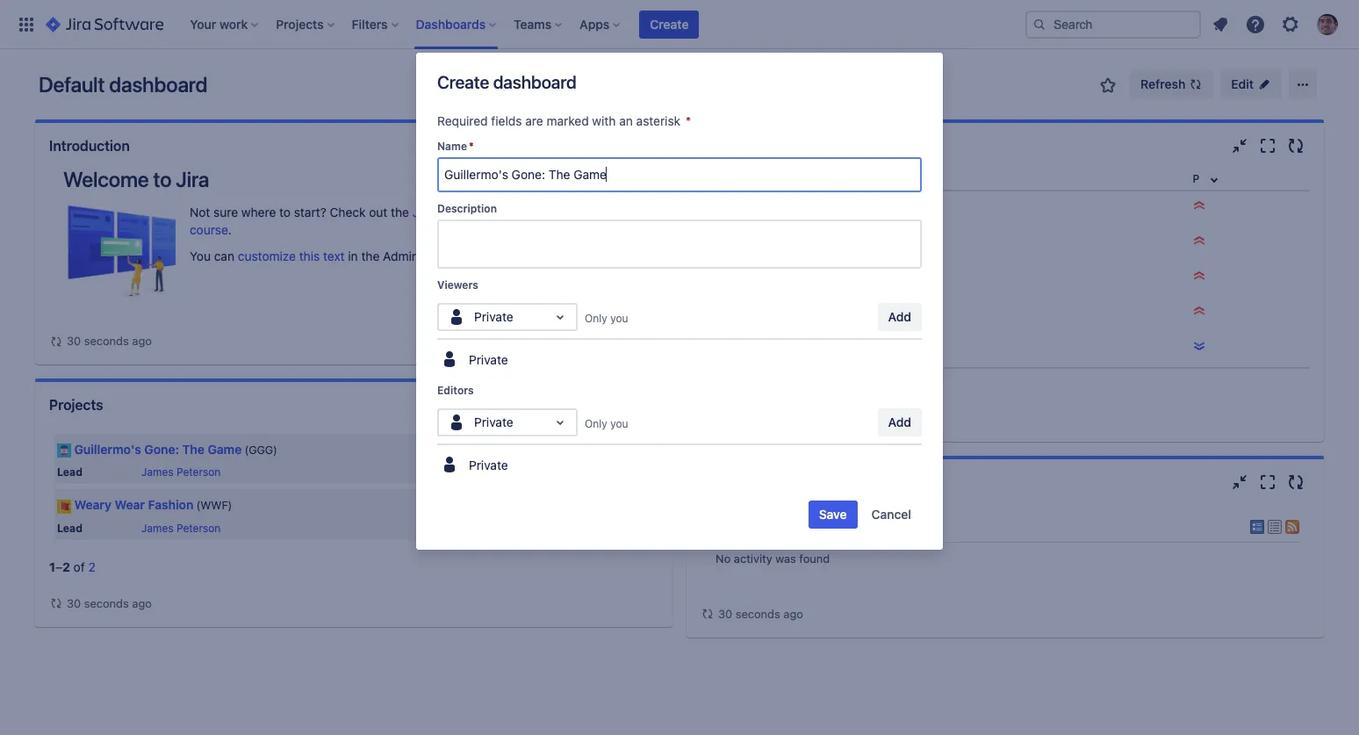 Task type: describe. For each thing, give the bounding box(es) containing it.
atlassian
[[518, 205, 569, 220]]

start?
[[294, 205, 327, 220]]

30 seconds ago inside activity streams region
[[719, 607, 804, 621]]

ggg-1 link
[[728, 340, 767, 355]]

2 highest image from the top
[[1193, 234, 1207, 248]]

(wwf)
[[196, 499, 232, 512]]

private down editors
[[469, 458, 508, 473]]

Editors text field
[[446, 414, 450, 431]]

found
[[800, 552, 830, 566]]

30 for projects
[[67, 596, 81, 610]]

peterson for the
[[177, 466, 221, 479]]

james for wear
[[141, 521, 174, 535]]

1 inside assigned to me region
[[761, 340, 767, 355]]

create banner
[[0, 0, 1360, 49]]

seconds for introduction
[[84, 334, 129, 348]]

.
[[228, 222, 232, 237]]

add for editors
[[889, 415, 912, 430]]

save button
[[809, 501, 858, 529]]

gone:
[[144, 442, 179, 457]]

to for me
[[765, 138, 779, 154]]

introduction
[[49, 138, 130, 154]]

was
[[776, 552, 797, 566]]

you can customize this text in the administration section.
[[190, 249, 513, 264]]

p
[[1193, 172, 1200, 185]]

ago for introduction
[[132, 334, 152, 348]]

this
[[299, 249, 320, 264]]

viewers
[[437, 278, 479, 292]]

lowest image
[[1193, 339, 1207, 353]]

minimize assigned to me image
[[1230, 135, 1251, 156]]

training
[[572, 205, 615, 220]]

refresh
[[1141, 76, 1186, 91]]

company
[[757, 514, 846, 539]]

default
[[39, 72, 105, 97]]

an arrow curved in a circular way on the button that refreshes the dashboard image for projects
[[49, 597, 63, 611]]

3 highest image from the top
[[1193, 304, 1207, 318]]

create for create dashboard
[[437, 72, 489, 92]]

fields
[[491, 113, 522, 128]]

you for viewers
[[611, 312, 629, 325]]

edit link
[[1221, 70, 1283, 98]]

gg start screen link
[[779, 340, 871, 355]]

assigned to me region
[[701, 169, 1311, 428]]

Search field
[[1026, 10, 1202, 38]]

james for gone:
[[141, 466, 174, 479]]

in
[[348, 249, 358, 264]]

0 vertical spatial jira
[[176, 167, 209, 192]]

minimize introduction image
[[578, 135, 599, 156]]

weary wear fashion link
[[74, 497, 194, 512]]

jira
[[851, 514, 894, 539]]

jira 101 guide link
[[413, 205, 490, 220]]

to for jira
[[153, 167, 172, 192]]

product
[[779, 235, 824, 249]]

ggg-
[[728, 340, 761, 355]]

an arrow curved in a circular way on the button that refreshes the dashboard image for introduction
[[49, 334, 63, 348]]

your company jira
[[712, 514, 894, 539]]

silos
[[911, 235, 938, 249]]

customize
[[238, 249, 296, 264]]

you
[[190, 249, 211, 264]]

of
[[74, 559, 85, 574]]

0 horizontal spatial *
[[469, 140, 474, 153]]

dashboard for default dashboard
[[109, 72, 207, 97]]

ago for projects
[[132, 596, 152, 610]]

lead for weary wear fashion
[[57, 521, 83, 535]]

assigned
[[701, 138, 762, 154]]

listing
[[827, 235, 865, 249]]

required fields are marked with an asterisk *
[[437, 113, 692, 128]]

product listing design silos
[[779, 235, 938, 249]]

wear
[[115, 497, 145, 512]]

maximize assigned to me image
[[1258, 135, 1279, 156]]

section.
[[468, 249, 513, 264]]

marked
[[547, 113, 589, 128]]

game
[[208, 442, 242, 457]]

1 inside the projects region
[[49, 559, 55, 574]]

0 vertical spatial the
[[391, 205, 409, 220]]

only you for editors
[[585, 417, 629, 430]]

private right viewers text box
[[474, 309, 514, 324]]

required
[[437, 113, 488, 128]]

edit
[[1232, 76, 1254, 91]]

search image
[[1033, 17, 1047, 31]]

sure
[[214, 205, 238, 220]]

Description text field
[[437, 220, 922, 269]]

can
[[214, 249, 235, 264]]

101
[[437, 205, 455, 220]]

james peterson link for the
[[141, 466, 221, 479]]

create dashboard
[[437, 72, 577, 92]]

guillermo's gone: the game (ggg)
[[74, 442, 277, 457]]

cancel button
[[861, 501, 922, 529]]

an arrow curved in a circular way on the button that refreshes the dashboard image inside activity streams region
[[701, 607, 715, 621]]

1 vertical spatial jira
[[413, 205, 433, 220]]

minimize activity streams image
[[1230, 472, 1251, 493]]

an
[[620, 113, 633, 128]]

are
[[526, 113, 544, 128]]

product listing design silos link
[[779, 235, 938, 249]]

0 horizontal spatial the
[[361, 249, 380, 264]]

private up editors
[[469, 353, 508, 368]]

maximize activity streams image
[[1258, 472, 1279, 493]]

start
[[800, 340, 828, 355]]

welcome
[[63, 167, 149, 192]]

atlassian training course link
[[190, 205, 615, 237]]

you for editors
[[611, 417, 629, 430]]

refresh introduction image
[[634, 135, 655, 156]]

lead for guillermo's gone: the game
[[57, 466, 83, 479]]



Task type: locate. For each thing, give the bounding box(es) containing it.
to left start? at left
[[279, 205, 291, 220]]

0 vertical spatial james
[[141, 466, 174, 479]]

only right open icon
[[585, 312, 608, 325]]

the right out
[[391, 205, 409, 220]]

no
[[716, 552, 731, 566]]

*
[[686, 113, 692, 128], [469, 140, 474, 153]]

peterson for fashion
[[177, 521, 221, 535]]

highest image
[[1193, 199, 1207, 213], [1193, 234, 1207, 248], [1193, 304, 1207, 318]]

seconds inside introduction region
[[84, 334, 129, 348]]

private right editors text box
[[474, 415, 514, 430]]

welcome to jira
[[63, 167, 209, 192]]

check
[[330, 205, 366, 220]]

0 vertical spatial lead
[[57, 466, 83, 479]]

fashion
[[148, 497, 194, 512]]

1 horizontal spatial 1
[[761, 340, 767, 355]]

no activity was found
[[716, 552, 830, 566]]

customize this text link
[[238, 249, 345, 264]]

dashboard up are
[[493, 72, 577, 92]]

to left me
[[765, 138, 779, 154]]

james peterson for the
[[141, 466, 221, 479]]

editors
[[437, 384, 474, 397]]

only
[[585, 312, 608, 325], [585, 417, 608, 430]]

0 vertical spatial highest image
[[1193, 199, 1207, 213]]

1 highest image from the top
[[1193, 199, 1207, 213]]

1 vertical spatial you
[[611, 417, 629, 430]]

peterson down (wwf)
[[177, 521, 221, 535]]

only you for viewers
[[585, 312, 629, 325]]

1 vertical spatial lead
[[57, 521, 83, 535]]

1 vertical spatial highest image
[[1193, 234, 1207, 248]]

add button for editors
[[878, 408, 922, 437]]

highest image down p
[[1193, 199, 1207, 213]]

30 seconds ago for introduction
[[67, 334, 152, 348]]

1 – 2 of 2
[[49, 559, 96, 574]]

2 james from the top
[[141, 521, 174, 535]]

1 vertical spatial create
[[437, 72, 489, 92]]

save
[[819, 507, 847, 522]]

0 vertical spatial james peterson
[[141, 466, 221, 479]]

1 james peterson from the top
[[141, 466, 221, 479]]

an arrow curved in a circular way on the button that refreshes the dashboard image inside the projects region
[[49, 597, 63, 611]]

out
[[369, 205, 388, 220]]

(ggg)
[[245, 444, 277, 457]]

1 vertical spatial james
[[141, 521, 174, 535]]

0 vertical spatial create
[[650, 16, 689, 31]]

* right name
[[469, 140, 474, 153]]

seconds
[[84, 334, 129, 348], [84, 596, 129, 610], [736, 607, 781, 621]]

30 seconds ago for projects
[[67, 596, 152, 610]]

gg start screen
[[779, 340, 871, 355]]

ggg-1
[[728, 340, 767, 355]]

lead down weary
[[57, 521, 83, 535]]

refresh assigned to me image
[[1286, 135, 1307, 156]]

introduction region
[[49, 167, 659, 351]]

1 vertical spatial to
[[153, 167, 172, 192]]

highest image down highest icon
[[1193, 304, 1207, 318]]

description
[[437, 202, 497, 215]]

james peterson down guillermo's gone: the game (ggg)
[[141, 466, 221, 479]]

30 seconds ago inside introduction region
[[67, 334, 152, 348]]

james
[[141, 466, 174, 479], [141, 521, 174, 535]]

seconds inside activity streams region
[[736, 607, 781, 621]]

1 horizontal spatial the
[[391, 205, 409, 220]]

30 seconds ago down 2 link
[[67, 596, 152, 610]]

1 vertical spatial james peterson link
[[141, 521, 221, 535]]

* right "asterisk"
[[686, 113, 692, 128]]

activity streams region
[[701, 505, 1311, 624]]

30 inside the projects region
[[67, 596, 81, 610]]

1 horizontal spatial jira
[[413, 205, 433, 220]]

ago inside introduction region
[[132, 334, 152, 348]]

0 vertical spatial peterson
[[177, 466, 221, 479]]

create for create
[[650, 16, 689, 31]]

ago inside the projects region
[[132, 596, 152, 610]]

design
[[868, 235, 907, 249]]

2 you from the top
[[611, 417, 629, 430]]

None field
[[439, 159, 921, 191]]

1 horizontal spatial to
[[279, 205, 291, 220]]

open image
[[550, 307, 571, 328]]

1 vertical spatial 1
[[49, 559, 55, 574]]

1 vertical spatial *
[[469, 140, 474, 153]]

star default dashboard image
[[1098, 75, 1119, 96]]

activity
[[734, 552, 773, 566]]

james peterson link
[[141, 466, 221, 479], [141, 521, 221, 535]]

screen
[[831, 340, 871, 355]]

2 add button from the top
[[878, 408, 922, 437]]

0 horizontal spatial 2
[[62, 559, 70, 574]]

jira left 101
[[413, 205, 433, 220]]

seconds for projects
[[84, 596, 129, 610]]

refresh image
[[1190, 77, 1204, 91]]

ago inside activity streams region
[[784, 607, 804, 621]]

guillermo's
[[74, 442, 141, 457]]

default dashboard
[[39, 72, 207, 97]]

with
[[592, 113, 616, 128]]

only you
[[585, 312, 629, 325], [585, 417, 629, 430]]

0 vertical spatial only
[[585, 312, 608, 325]]

me
[[782, 138, 802, 154]]

30 seconds ago
[[67, 334, 152, 348], [67, 596, 152, 610], [719, 607, 804, 621]]

you right open icon
[[611, 312, 629, 325]]

0 vertical spatial to
[[765, 138, 779, 154]]

add button for viewers
[[878, 303, 922, 331]]

1 vertical spatial james peterson
[[141, 521, 221, 535]]

only for viewers
[[585, 312, 608, 325]]

2 only you from the top
[[585, 417, 629, 430]]

dashboard right the default
[[109, 72, 207, 97]]

peterson
[[177, 466, 221, 479], [177, 521, 221, 535]]

administration
[[383, 249, 465, 264]]

not sure where to start? check out the jira 101 guide and
[[190, 205, 518, 220]]

only for editors
[[585, 417, 608, 430]]

2 vertical spatial highest image
[[1193, 304, 1207, 318]]

1 left gg
[[761, 340, 767, 355]]

name *
[[437, 140, 474, 153]]

1 horizontal spatial 2
[[88, 559, 96, 574]]

1 left of
[[49, 559, 55, 574]]

30 inside activity streams region
[[719, 607, 733, 621]]

the
[[391, 205, 409, 220], [361, 249, 380, 264]]

james down weary wear fashion (wwf)
[[141, 521, 174, 535]]

1 add button from the top
[[878, 303, 922, 331]]

edit icon image
[[1258, 77, 1272, 91]]

james peterson
[[141, 466, 221, 479], [141, 521, 221, 535]]

2 add from the top
[[889, 415, 912, 430]]

30 seconds ago up projects
[[67, 334, 152, 348]]

1 vertical spatial the
[[361, 249, 380, 264]]

30 seconds ago down activity
[[719, 607, 804, 621]]

0 horizontal spatial dashboard
[[109, 72, 207, 97]]

2 james peterson from the top
[[141, 521, 221, 535]]

where
[[241, 205, 276, 220]]

seconds down activity
[[736, 607, 781, 621]]

2 horizontal spatial to
[[765, 138, 779, 154]]

1
[[761, 340, 767, 355], [49, 559, 55, 574]]

lead up weary
[[57, 466, 83, 479]]

dashboard for create dashboard
[[493, 72, 577, 92]]

asterisk
[[637, 113, 681, 128]]

an arrow curved in a circular way on the button that refreshes the dashboard image inside introduction region
[[49, 334, 63, 348]]

0 horizontal spatial to
[[153, 167, 172, 192]]

only right open image
[[585, 417, 608, 430]]

0 vertical spatial *
[[686, 113, 692, 128]]

lead
[[57, 466, 83, 479], [57, 521, 83, 535]]

1 horizontal spatial dashboard
[[493, 72, 577, 92]]

only you right open image
[[585, 417, 629, 430]]

2 dashboard from the left
[[493, 72, 577, 92]]

30 seconds ago inside the projects region
[[67, 596, 152, 610]]

1 add from the top
[[889, 309, 912, 324]]

the
[[182, 442, 205, 457]]

1 you from the top
[[611, 312, 629, 325]]

weary wear fashion (wwf)
[[74, 497, 232, 512]]

1 vertical spatial add button
[[878, 408, 922, 437]]

you
[[611, 312, 629, 325], [611, 417, 629, 430]]

add
[[889, 309, 912, 324], [889, 415, 912, 430]]

an arrow curved in a circular way on the button that refreshes the dashboard image
[[49, 334, 63, 348], [49, 597, 63, 611], [701, 607, 715, 621]]

Viewers text field
[[446, 308, 450, 326]]

refresh activity streams image
[[1286, 472, 1307, 493]]

maximize introduction image
[[606, 135, 627, 156]]

2 vertical spatial to
[[279, 205, 291, 220]]

seconds down 2 link
[[84, 596, 129, 610]]

1 vertical spatial peterson
[[177, 521, 221, 535]]

2
[[62, 559, 70, 574], [88, 559, 96, 574]]

add button
[[878, 303, 922, 331], [878, 408, 922, 437]]

text
[[323, 249, 345, 264]]

guillermo's gone: the game link
[[74, 442, 242, 457]]

2 2 from the left
[[88, 559, 96, 574]]

2 left of
[[62, 559, 70, 574]]

2 peterson from the top
[[177, 521, 221, 535]]

30 down 1 – 2 of 2
[[67, 596, 81, 610]]

james peterson link down fashion
[[141, 521, 221, 535]]

jira software image
[[46, 14, 164, 35], [46, 14, 164, 35]]

30 for introduction
[[67, 334, 81, 348]]

2 james peterson link from the top
[[141, 521, 221, 535]]

james peterson for fashion
[[141, 521, 221, 535]]

seconds up projects
[[84, 334, 129, 348]]

–
[[55, 559, 62, 574]]

30 up projects
[[67, 334, 81, 348]]

course
[[190, 222, 228, 237]]

name
[[437, 140, 467, 153]]

james peterson link down guillermo's gone: the game (ggg)
[[141, 466, 221, 479]]

1 james peterson link from the top
[[141, 466, 221, 479]]

jira up not
[[176, 167, 209, 192]]

weary
[[74, 497, 112, 512]]

0 vertical spatial you
[[611, 312, 629, 325]]

1 vertical spatial only you
[[585, 417, 629, 430]]

1 vertical spatial add
[[889, 415, 912, 430]]

0 vertical spatial only you
[[585, 312, 629, 325]]

0 vertical spatial add
[[889, 309, 912, 324]]

cancel
[[872, 507, 912, 522]]

refresh button
[[1131, 70, 1214, 98]]

1 horizontal spatial *
[[686, 113, 692, 128]]

atlassian training course
[[190, 205, 615, 237]]

create button
[[640, 10, 700, 38]]

1 2 from the left
[[62, 559, 70, 574]]

primary element
[[11, 0, 1026, 49]]

seconds inside the projects region
[[84, 596, 129, 610]]

1 vertical spatial only
[[585, 417, 608, 430]]

0 vertical spatial add button
[[878, 303, 922, 331]]

the right in on the left
[[361, 249, 380, 264]]

2 right of
[[88, 559, 96, 574]]

1 dashboard from the left
[[109, 72, 207, 97]]

you right open image
[[611, 417, 629, 430]]

2 link
[[88, 559, 96, 574]]

james down guillermo's gone: the game link
[[141, 466, 174, 479]]

jira
[[176, 167, 209, 192], [413, 205, 433, 220]]

assigned to me
[[701, 138, 802, 154]]

james peterson down fashion
[[141, 521, 221, 535]]

1 james from the top
[[141, 466, 174, 479]]

2 only from the top
[[585, 417, 608, 430]]

1 peterson from the top
[[177, 466, 221, 479]]

0 horizontal spatial 1
[[49, 559, 55, 574]]

2 lead from the top
[[57, 521, 83, 535]]

create inside button
[[650, 16, 689, 31]]

1 only you from the top
[[585, 312, 629, 325]]

create
[[650, 16, 689, 31], [437, 72, 489, 92]]

highest image
[[1193, 269, 1207, 283]]

your
[[712, 514, 753, 539]]

not
[[190, 205, 210, 220]]

add for viewers
[[889, 309, 912, 324]]

projects
[[49, 397, 103, 413]]

30 inside introduction region
[[67, 334, 81, 348]]

highest image up highest icon
[[1193, 234, 1207, 248]]

0 horizontal spatial create
[[437, 72, 489, 92]]

1 only from the top
[[585, 312, 608, 325]]

0 horizontal spatial jira
[[176, 167, 209, 192]]

and
[[494, 205, 515, 220]]

0 vertical spatial james peterson link
[[141, 466, 221, 479]]

30 down "no"
[[719, 607, 733, 621]]

1 horizontal spatial create
[[650, 16, 689, 31]]

peterson down the
[[177, 466, 221, 479]]

open image
[[550, 412, 571, 433]]

0 vertical spatial 1
[[761, 340, 767, 355]]

guide
[[459, 205, 490, 220]]

dashboard
[[109, 72, 207, 97], [493, 72, 577, 92]]

only you right open icon
[[585, 312, 629, 325]]

james peterson link for fashion
[[141, 521, 221, 535]]

gg
[[779, 340, 797, 355]]

projects region
[[49, 428, 659, 613]]

1 lead from the top
[[57, 466, 83, 479]]

to right "welcome"
[[153, 167, 172, 192]]



Task type: vqa. For each thing, say whether or not it's contained in the screenshot.
SOCCER,
no



